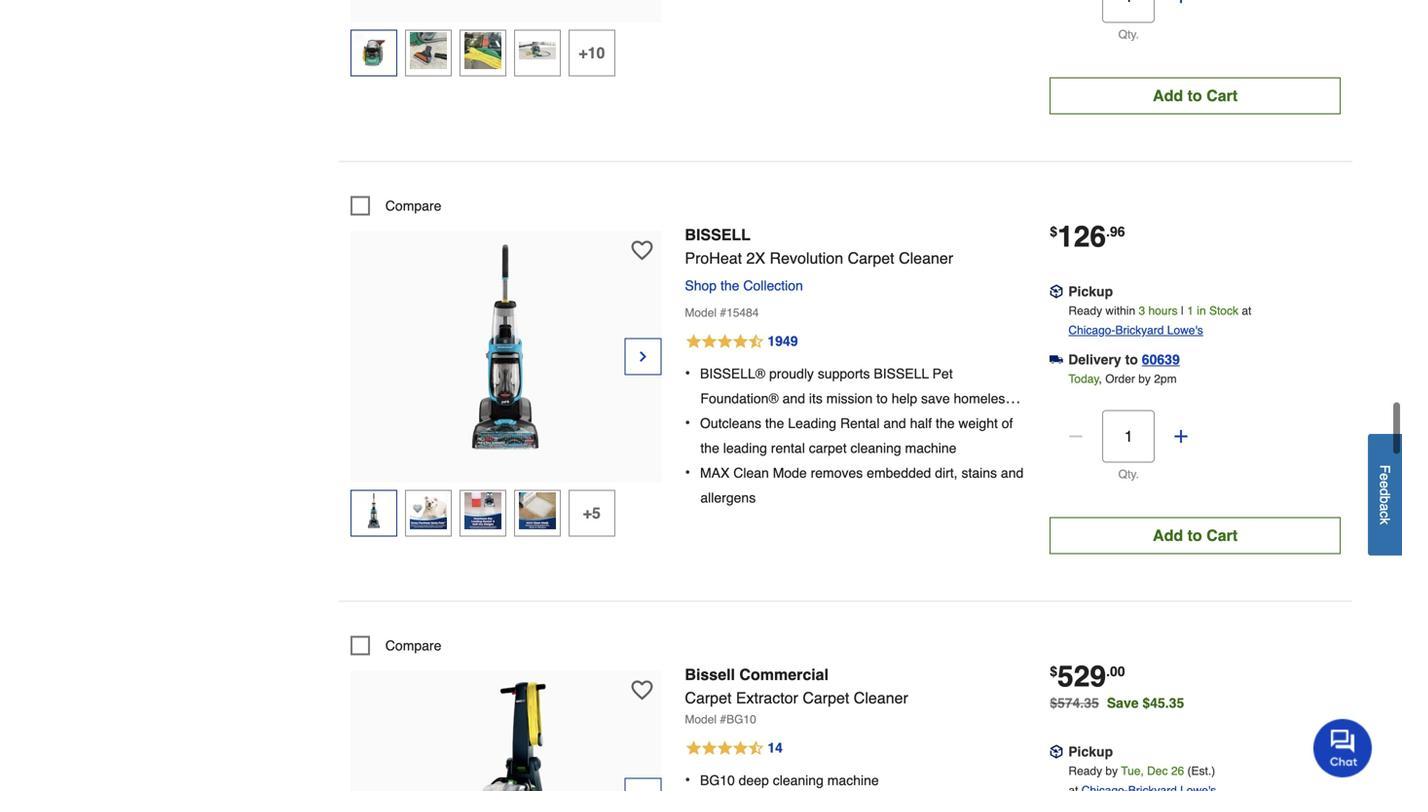 Task type: vqa. For each thing, say whether or not it's contained in the screenshot.
list
no



Task type: describe. For each thing, give the bounding box(es) containing it.
bissell inside • bissell® proudly supports bissell pet foundation® and its mission to help save homeless pets
[[874, 366, 929, 382]]

was price $574.35 element
[[1050, 691, 1107, 711]]

delivery to 60639
[[1069, 352, 1180, 368]]

pet
[[933, 366, 953, 382]]

$ for 126
[[1050, 224, 1058, 239]]

b
[[1378, 496, 1393, 504]]

$574.35
[[1050, 696, 1099, 711]]

proheat
[[685, 249, 742, 267]]

heart outline image for carpet extractor carpet cleaner
[[631, 680, 653, 702]]

extractor
[[736, 689, 798, 707]]

1 e from the top
[[1378, 473, 1393, 481]]

cleaning inside • outcleans the leading rental and half the weight of the leading rental carpet cleaning machine • max clean mode removes embedded dirt, stains and allergens
[[851, 441, 902, 456]]

2 plus image from the top
[[1172, 427, 1191, 446]]

bg10 inside bissell commercial carpet extractor carpet cleaner model # bg10
[[727, 713, 757, 727]]

rental
[[840, 416, 880, 431]]

help
[[892, 391, 918, 407]]

k
[[1378, 518, 1393, 525]]

chicago-
[[1069, 324, 1116, 337]]

pickup image
[[1050, 746, 1064, 759]]

compare for bissell
[[385, 198, 442, 214]]

ready for ready by tue, dec 26 (est.)
[[1069, 765, 1103, 779]]

cleaner for bissell proheat 2x revolution carpet cleaner
[[899, 249, 954, 267]]

60639
[[1142, 352, 1180, 368]]

.00
[[1106, 664, 1125, 680]]

to inside • bissell® proudly supports bissell pet foundation® and its mission to help save homeless pets
[[877, 391, 888, 407]]

bissell commercial carpet extractor carpet cleaner model # bg10
[[685, 666, 908, 727]]

tue,
[[1121, 765, 1144, 779]]

pickup for ready within
[[1069, 284, 1113, 299]]

• bissell® proudly supports bissell pet foundation® and its mission to help save homeless pets
[[685, 364, 1012, 431]]

1949
[[768, 333, 798, 349]]

leading
[[723, 441, 767, 456]]

and inside • bissell® proudly supports bissell pet foundation® and its mission to help save homeless pets
[[783, 391, 805, 407]]

order
[[1106, 372, 1135, 386]]

bissell®
[[700, 366, 766, 382]]

529
[[1058, 660, 1106, 694]]

the down pets
[[701, 441, 720, 456]]

save
[[921, 391, 950, 407]]

in
[[1197, 304, 1206, 318]]

embedded
[[867, 465, 931, 481]]

1
[[1187, 304, 1194, 318]]

delivery
[[1069, 352, 1122, 368]]

4.5 stars image for 14 button
[[685, 738, 784, 761]]

ready by tue, dec 26 (est.)
[[1069, 765, 1216, 779]]

machine inside • outcleans the leading rental and half the weight of the leading rental carpet cleaning machine • max clean mode removes embedded dirt, stains and allergens
[[905, 441, 957, 456]]

weight
[[959, 416, 998, 431]]

ready for ready within 3 hours | 1 in stock at chicago-brickyard lowe's
[[1069, 304, 1103, 318]]

commercial
[[740, 666, 829, 684]]

14 button
[[685, 738, 1027, 761]]

minus image
[[1067, 427, 1086, 446]]

+10
[[579, 44, 605, 62]]

.96
[[1106, 224, 1125, 239]]

+5 button
[[569, 490, 615, 537]]

compare for bissell commercial
[[385, 638, 442, 654]]

shop the collection
[[685, 278, 803, 294]]

14
[[768, 741, 783, 756]]

outcleans
[[700, 416, 762, 431]]

carpet
[[809, 441, 847, 456]]

bissell inside bissell proheat 2x revolution carpet cleaner
[[685, 226, 751, 244]]

2 stepper number input field with increment and decrement buttons number field from the top
[[1103, 410, 1155, 463]]

d
[[1378, 489, 1393, 496]]

chevron right image
[[635, 347, 651, 367]]

1 stepper number input field with increment and decrement buttons number field from the top
[[1103, 0, 1155, 23]]

add for 1st add to cart 'button' from the bottom of the page
[[1153, 527, 1183, 545]]

1 gallery item 0 image from the top
[[399, 241, 613, 455]]

a
[[1378, 504, 1393, 511]]

today , order by 2pm
[[1069, 372, 1177, 386]]

revolution
[[770, 249, 844, 267]]

carpet for extractor
[[803, 689, 850, 707]]

dirt,
[[935, 465, 958, 481]]

1 horizontal spatial by
[[1139, 372, 1151, 386]]

2 add to cart button from the top
[[1050, 518, 1341, 555]]

|
[[1181, 304, 1184, 318]]

1 model from the top
[[685, 306, 717, 320]]

actual price $529.00 element
[[1050, 660, 1125, 694]]

bissell proheat 2x revolution carpet cleaner
[[685, 226, 954, 267]]

its
[[809, 391, 823, 407]]

+5
[[583, 504, 601, 522]]

add to cart for 1st add to cart 'button' from the bottom of the page
[[1153, 527, 1238, 545]]

max
[[700, 465, 730, 481]]

cleaner for bissell commercial carpet extractor carpet cleaner model # bg10
[[854, 689, 908, 707]]

• bg10 deep cleaning machine
[[685, 771, 879, 789]]

1 add to cart button from the top
[[1050, 77, 1341, 114]]

,
[[1100, 372, 1102, 386]]

supports
[[818, 366, 870, 382]]

• for • outcleans the leading rental and half the weight of the leading rental carpet cleaning machine • max clean mode removes embedded dirt, stains and allergens
[[685, 414, 690, 432]]

• for • bg10 deep cleaning machine
[[685, 771, 690, 789]]

carpet down bissell
[[685, 689, 732, 707]]

c
[[1378, 511, 1393, 518]]

cart for 2nd add to cart 'button' from the bottom of the page
[[1207, 87, 1238, 105]]

the up rental
[[765, 416, 784, 431]]

hours
[[1149, 304, 1178, 318]]



Task type: locate. For each thing, give the bounding box(es) containing it.
+10 button
[[569, 30, 615, 76]]

model
[[685, 306, 717, 320], [685, 713, 717, 727]]

brickyard
[[1116, 324, 1164, 337]]

1 horizontal spatial machine
[[905, 441, 957, 456]]

1 horizontal spatial cleaning
[[851, 441, 902, 456]]

1 cart from the top
[[1207, 87, 1238, 105]]

cleaner inside bissell proheat 2x revolution carpet cleaner
[[899, 249, 954, 267]]

heart outline image
[[631, 240, 653, 261], [631, 680, 653, 702]]

• left bissell®
[[685, 364, 690, 382]]

2 cart from the top
[[1207, 527, 1238, 545]]

chat invite button image
[[1314, 719, 1373, 778]]

cleaning down rental
[[851, 441, 902, 456]]

1 add from the top
[[1153, 87, 1183, 105]]

126
[[1058, 220, 1106, 254]]

compare
[[385, 198, 442, 214], [385, 638, 442, 654]]

by left 2pm
[[1139, 372, 1151, 386]]

machine
[[905, 441, 957, 456], [828, 773, 879, 789]]

1 vertical spatial qty.
[[1119, 468, 1139, 481]]

1 plus image from the top
[[1172, 0, 1191, 6]]

1 vertical spatial cleaning
[[773, 773, 824, 789]]

0 vertical spatial qty.
[[1119, 28, 1139, 41]]

gallery item 0 image
[[399, 241, 613, 455], [399, 681, 613, 792]]

to
[[1188, 87, 1202, 105], [1125, 352, 1138, 368], [877, 391, 888, 407], [1188, 527, 1202, 545]]

machine down 14 button
[[828, 773, 879, 789]]

clean
[[734, 465, 769, 481]]

1 ready from the top
[[1069, 304, 1103, 318]]

homeless
[[954, 391, 1012, 407]]

f
[[1378, 465, 1393, 473]]

2 4.5 stars image from the top
[[685, 738, 784, 761]]

$ up pickup icon
[[1050, 224, 1058, 239]]

pickup right pickup image
[[1069, 744, 1113, 760]]

heart outline image left proheat
[[631, 240, 653, 261]]

shop the collection link
[[685, 278, 811, 294]]

2 horizontal spatial and
[[1001, 465, 1024, 481]]

2 pickup from the top
[[1069, 744, 1113, 760]]

removes
[[811, 465, 863, 481]]

15484
[[727, 306, 759, 320]]

0 horizontal spatial cleaning
[[773, 773, 824, 789]]

e up d
[[1378, 473, 1393, 481]]

collection
[[743, 278, 803, 294]]

0 vertical spatial compare
[[385, 198, 442, 214]]

rental
[[771, 441, 805, 456]]

machine inside • bg10 deep cleaning machine
[[828, 773, 879, 789]]

qty.
[[1119, 28, 1139, 41], [1119, 468, 1139, 481]]

1 $ from the top
[[1050, 224, 1058, 239]]

1 pickup from the top
[[1069, 284, 1113, 299]]

e up b
[[1378, 481, 1393, 489]]

0 vertical spatial add to cart button
[[1050, 77, 1341, 114]]

• left pets
[[685, 414, 690, 432]]

0 vertical spatial bissell
[[685, 226, 751, 244]]

proudly
[[769, 366, 814, 382]]

truck filled image
[[1050, 353, 1064, 367]]

ready within 3 hours | 1 in stock at chicago-brickyard lowe's
[[1069, 304, 1252, 337]]

4.5 stars image
[[685, 331, 799, 354], [685, 738, 784, 761]]

1 vertical spatial #
[[720, 713, 727, 727]]

1 vertical spatial gallery item 0 image
[[399, 681, 613, 792]]

$ inside $ 126 .96
[[1050, 224, 1058, 239]]

e
[[1378, 473, 1393, 481], [1378, 481, 1393, 489]]

4.5 stars image down 15484
[[685, 331, 799, 354]]

2 $ from the top
[[1050, 664, 1058, 680]]

1 horizontal spatial and
[[884, 416, 906, 431]]

1 vertical spatial 4.5 stars image
[[685, 738, 784, 761]]

2pm
[[1154, 372, 1177, 386]]

stains
[[962, 465, 997, 481]]

1 vertical spatial machine
[[828, 773, 879, 789]]

• for • bissell® proudly supports bissell pet foundation® and its mission to help save homeless pets
[[685, 364, 690, 382]]

cleaning
[[851, 441, 902, 456], [773, 773, 824, 789]]

pets
[[701, 416, 726, 431]]

1 vertical spatial model
[[685, 713, 717, 727]]

foundation®
[[701, 391, 779, 407]]

1 vertical spatial heart outline image
[[631, 680, 653, 702]]

2 model from the top
[[685, 713, 717, 727]]

model down shop at the top of page
[[685, 306, 717, 320]]

0 vertical spatial heart outline image
[[631, 240, 653, 261]]

lowe's
[[1168, 324, 1204, 337]]

2 add from the top
[[1153, 527, 1183, 545]]

0 horizontal spatial machine
[[828, 773, 879, 789]]

50145856 element
[[350, 636, 442, 656]]

2 heart outline image from the top
[[631, 680, 653, 702]]

0 vertical spatial add to cart
[[1153, 87, 1238, 105]]

pickup for ready by
[[1069, 744, 1113, 760]]

ready inside ready within 3 hours | 1 in stock at chicago-brickyard lowe's
[[1069, 304, 1103, 318]]

qty. for 1st add to cart 'button' from the bottom of the page
[[1119, 468, 1139, 481]]

pickup image
[[1050, 285, 1064, 299]]

• left max
[[685, 464, 690, 482]]

plus image
[[1172, 0, 1191, 6], [1172, 427, 1191, 446]]

1949 button
[[685, 331, 1027, 354]]

ready left tue,
[[1069, 765, 1103, 779]]

0 vertical spatial machine
[[905, 441, 957, 456]]

1 vertical spatial add to cart
[[1153, 527, 1238, 545]]

save
[[1107, 696, 1139, 711]]

leading
[[788, 416, 837, 431]]

4.5 stars image up deep
[[685, 738, 784, 761]]

0 vertical spatial ready
[[1069, 304, 1103, 318]]

1 heart outline image from the top
[[631, 240, 653, 261]]

•
[[685, 364, 690, 382], [685, 414, 690, 432], [685, 464, 690, 482], [685, 771, 690, 789]]

deep
[[739, 773, 769, 789]]

2 ready from the top
[[1069, 765, 1103, 779]]

pickup right pickup icon
[[1069, 284, 1113, 299]]

2 gallery item 0 image from the top
[[399, 681, 613, 792]]

2 add to cart from the top
[[1153, 527, 1238, 545]]

bg10 inside • bg10 deep cleaning machine
[[700, 773, 735, 789]]

today
[[1069, 372, 1100, 386]]

• inside • bissell® proudly supports bissell pet foundation® and its mission to help save homeless pets
[[685, 364, 690, 382]]

cart for 1st add to cart 'button' from the bottom of the page
[[1207, 527, 1238, 545]]

4 • from the top
[[685, 771, 690, 789]]

$ for 529
[[1050, 664, 1058, 680]]

2 # from the top
[[720, 713, 727, 727]]

0 vertical spatial $
[[1050, 224, 1058, 239]]

carpet for revolution
[[848, 249, 895, 267]]

0 horizontal spatial by
[[1106, 765, 1118, 779]]

at
[[1242, 304, 1252, 318]]

1 4.5 stars image from the top
[[685, 331, 799, 354]]

2 compare from the top
[[385, 638, 442, 654]]

1 # from the top
[[720, 306, 727, 320]]

2 • from the top
[[685, 414, 690, 432]]

the
[[721, 278, 740, 294], [765, 416, 784, 431], [936, 416, 955, 431], [701, 441, 720, 456]]

bg10 down the extractor
[[727, 713, 757, 727]]

0 vertical spatial 4.5 stars image
[[685, 331, 799, 354]]

bg10 left deep
[[700, 773, 735, 789]]

$ 126 .96
[[1050, 220, 1125, 254]]

4.5 stars image containing 1949
[[685, 331, 799, 354]]

1 vertical spatial bissell
[[874, 366, 929, 382]]

pickup
[[1069, 284, 1113, 299], [1069, 744, 1113, 760]]

# down shop the collection
[[720, 306, 727, 320]]

within
[[1106, 304, 1136, 318]]

0 vertical spatial add
[[1153, 87, 1183, 105]]

3
[[1139, 304, 1145, 318]]

heart outline image left bissell
[[631, 680, 653, 702]]

$
[[1050, 224, 1058, 239], [1050, 664, 1058, 680]]

1 qty. from the top
[[1119, 28, 1139, 41]]

1 horizontal spatial bissell
[[874, 366, 929, 382]]

ready
[[1069, 304, 1103, 318], [1069, 765, 1103, 779]]

# down bissell
[[720, 713, 727, 727]]

0 vertical spatial stepper number input field with increment and decrement buttons number field
[[1103, 0, 1155, 23]]

f e e d b a c k button
[[1368, 434, 1402, 556]]

Stepper number input field with increment and decrement buttons number field
[[1103, 0, 1155, 23], [1103, 410, 1155, 463]]

cleaning down the 14
[[773, 773, 824, 789]]

60639 button
[[1142, 350, 1180, 369]]

model # 15484
[[685, 306, 759, 320]]

1 vertical spatial bg10
[[700, 773, 735, 789]]

allergens
[[701, 490, 756, 506]]

bg10
[[727, 713, 757, 727], [700, 773, 735, 789]]

0 horizontal spatial and
[[783, 391, 805, 407]]

26
[[1171, 765, 1184, 779]]

model inside bissell commercial carpet extractor carpet cleaner model # bg10
[[685, 713, 717, 727]]

$ inside $ 529 .00
[[1050, 664, 1058, 680]]

mode
[[773, 465, 807, 481]]

add to cart for 2nd add to cart 'button' from the bottom of the page
[[1153, 87, 1238, 105]]

$574.35 save $45.35
[[1050, 696, 1185, 711]]

and left half
[[884, 416, 906, 431]]

add
[[1153, 87, 1183, 105], [1153, 527, 1183, 545]]

and right stains
[[1001, 465, 1024, 481]]

0 vertical spatial and
[[783, 391, 805, 407]]

by left tue,
[[1106, 765, 1118, 779]]

0 vertical spatial cart
[[1207, 87, 1238, 105]]

1 vertical spatial and
[[884, 416, 906, 431]]

heart outline image for proheat 2x revolution carpet cleaner
[[631, 240, 653, 261]]

carpet right revolution
[[848, 249, 895, 267]]

#
[[720, 306, 727, 320], [720, 713, 727, 727]]

2x
[[747, 249, 766, 267]]

bissell up proheat
[[685, 226, 751, 244]]

cleaning inside • bg10 deep cleaning machine
[[773, 773, 824, 789]]

of
[[1002, 416, 1013, 431]]

actual price $126.96 element
[[1050, 220, 1125, 254]]

• outcleans the leading rental and half the weight of the leading rental carpet cleaning machine • max clean mode removes embedded dirt, stains and allergens
[[685, 414, 1024, 506]]

half
[[910, 416, 932, 431]]

1 vertical spatial cart
[[1207, 527, 1238, 545]]

$ up $574.35 at the right bottom
[[1050, 664, 1058, 680]]

4.5 stars image containing 14
[[685, 738, 784, 761]]

qty. for 2nd add to cart 'button' from the bottom of the page
[[1119, 28, 1139, 41]]

the right half
[[936, 416, 955, 431]]

carpet down commercial
[[803, 689, 850, 707]]

2 qty. from the top
[[1119, 468, 1139, 481]]

0 vertical spatial by
[[1139, 372, 1151, 386]]

1 vertical spatial add
[[1153, 527, 1183, 545]]

0 horizontal spatial bissell
[[685, 226, 751, 244]]

1 vertical spatial stepper number input field with increment and decrement buttons number field
[[1103, 410, 1155, 463]]

model down bissell
[[685, 713, 717, 727]]

1 compare from the top
[[385, 198, 442, 214]]

$ 529 .00
[[1050, 660, 1125, 694]]

$45.35
[[1143, 696, 1185, 711]]

1 vertical spatial ready
[[1069, 765, 1103, 779]]

bissell up the "help"
[[874, 366, 929, 382]]

and left its
[[783, 391, 805, 407]]

carpet
[[848, 249, 895, 267], [685, 689, 732, 707], [803, 689, 850, 707]]

by
[[1139, 372, 1151, 386], [1106, 765, 1118, 779]]

4.5 stars image for the 1949 button
[[685, 331, 799, 354]]

the up 'model # 15484'
[[721, 278, 740, 294]]

1 add to cart from the top
[[1153, 87, 1238, 105]]

3 • from the top
[[685, 464, 690, 482]]

shop
[[685, 278, 717, 294]]

ready up chicago-
[[1069, 304, 1103, 318]]

mission
[[827, 391, 873, 407]]

1000891942 element
[[350, 196, 442, 216]]

bissell
[[685, 666, 735, 684]]

compare inside 1000891942 element
[[385, 198, 442, 214]]

0 vertical spatial pickup
[[1069, 284, 1113, 299]]

stock
[[1210, 304, 1239, 318]]

0 vertical spatial plus image
[[1172, 0, 1191, 6]]

1 • from the top
[[685, 364, 690, 382]]

f e e d b a c k
[[1378, 465, 1393, 525]]

1 vertical spatial compare
[[385, 638, 442, 654]]

and
[[783, 391, 805, 407], [884, 416, 906, 431], [1001, 465, 1024, 481]]

thumbnail image
[[355, 32, 392, 69], [410, 32, 447, 69], [464, 32, 501, 69], [519, 32, 556, 69], [355, 493, 392, 530], [410, 493, 447, 530], [464, 493, 501, 530], [519, 493, 556, 530]]

1 vertical spatial plus image
[[1172, 427, 1191, 446]]

machine down half
[[905, 441, 957, 456]]

0 vertical spatial cleaning
[[851, 441, 902, 456]]

chicago-brickyard lowe's button
[[1069, 321, 1204, 340]]

add for 2nd add to cart 'button' from the bottom of the page
[[1153, 87, 1183, 105]]

cleaner inside bissell commercial carpet extractor carpet cleaner model # bg10
[[854, 689, 908, 707]]

0 vertical spatial #
[[720, 306, 727, 320]]

dec
[[1147, 765, 1168, 779]]

1 vertical spatial add to cart button
[[1050, 518, 1341, 555]]

1 vertical spatial $
[[1050, 664, 1058, 680]]

2 vertical spatial and
[[1001, 465, 1024, 481]]

2 e from the top
[[1378, 481, 1393, 489]]

compare inside 50145856 element
[[385, 638, 442, 654]]

1 vertical spatial cleaner
[[854, 689, 908, 707]]

cart
[[1207, 87, 1238, 105], [1207, 527, 1238, 545]]

• left deep
[[685, 771, 690, 789]]

0 vertical spatial model
[[685, 306, 717, 320]]

0 vertical spatial bg10
[[727, 713, 757, 727]]

bissell
[[685, 226, 751, 244], [874, 366, 929, 382]]

0 vertical spatial cleaner
[[899, 249, 954, 267]]

1 vertical spatial by
[[1106, 765, 1118, 779]]

# inside bissell commercial carpet extractor carpet cleaner model # bg10
[[720, 713, 727, 727]]

carpet inside bissell proheat 2x revolution carpet cleaner
[[848, 249, 895, 267]]

(est.)
[[1188, 765, 1216, 779]]

1 vertical spatial pickup
[[1069, 744, 1113, 760]]

0 vertical spatial gallery item 0 image
[[399, 241, 613, 455]]



